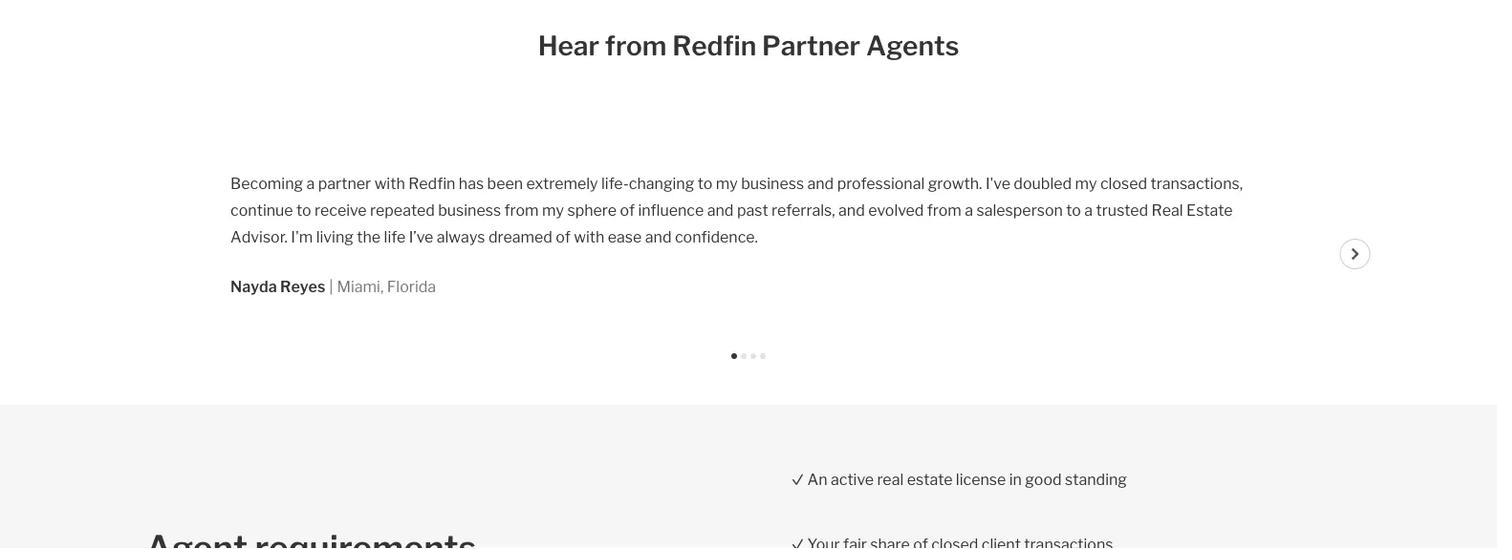 Task type: vqa. For each thing, say whether or not it's contained in the screenshot.
dreamed at the left
yes



Task type: describe. For each thing, give the bounding box(es) containing it.
life-
[[601, 175, 628, 193]]

and up confidence.
[[707, 201, 733, 220]]

✓ an active real estate license in good standing
[[791, 471, 1127, 490]]

trusted
[[1096, 201, 1148, 220]]

1 horizontal spatial a
[[964, 201, 973, 220]]

i've
[[985, 175, 1010, 193]]

2 horizontal spatial to
[[1066, 201, 1081, 220]]

continue
[[230, 201, 293, 220]]

agents
[[866, 30, 959, 63]]

1 horizontal spatial of
[[619, 201, 634, 220]]

2 horizontal spatial a
[[1084, 201, 1092, 220]]

1 horizontal spatial from
[[605, 30, 667, 63]]

salesperson
[[976, 201, 1062, 220]]

estate
[[907, 471, 953, 490]]

changing
[[628, 175, 694, 193]]

0 horizontal spatial of
[[555, 228, 570, 247]]

next image
[[1350, 249, 1361, 261]]

good
[[1025, 471, 1062, 490]]

0 horizontal spatial from
[[504, 201, 538, 220]]

1 horizontal spatial business
[[741, 175, 804, 193]]

transactions,
[[1150, 175, 1242, 193]]

2 horizontal spatial from
[[927, 201, 961, 220]]

miami,
[[337, 278, 383, 297]]

dreamed
[[488, 228, 552, 247]]

and down influence
[[645, 228, 671, 247]]

life
[[383, 228, 405, 247]]

confidence.
[[674, 228, 758, 247]]

sphere
[[567, 201, 616, 220]]

becoming a partner with redfin has been extremely life-changing to my business and professional growth. i've doubled my closed transactions, continue to receive repeated business from my sphere of influence and past referrals, and evolved from a salesperson to a trusted real estate advisor. i'm living the life i've always dreamed of with ease and confidence.
[[230, 175, 1242, 247]]

doubled
[[1013, 175, 1071, 193]]

0 vertical spatial redfin
[[672, 30, 756, 63]]

2 horizontal spatial my
[[1075, 175, 1097, 193]]

estate
[[1186, 201, 1232, 220]]

closed
[[1100, 175, 1147, 193]]

standing
[[1065, 471, 1127, 490]]

partner
[[762, 30, 860, 63]]

slide 3 dot image
[[750, 354, 756, 360]]

i'm
[[290, 228, 312, 247]]

slide 1 dot image
[[731, 354, 737, 360]]

growth.
[[927, 175, 982, 193]]

becoming
[[230, 175, 303, 193]]

i've
[[408, 228, 433, 247]]

✓
[[791, 471, 804, 490]]

advisor.
[[230, 228, 287, 247]]

1 horizontal spatial to
[[697, 175, 712, 193]]



Task type: locate. For each thing, give the bounding box(es) containing it.
and down the professional
[[838, 201, 864, 220]]

referrals,
[[771, 201, 835, 220]]

nayda reyes | miami, florida
[[230, 278, 436, 297]]

1 vertical spatial redfin
[[408, 175, 455, 193]]

to down doubled
[[1066, 201, 1081, 220]]

my
[[715, 175, 737, 193], [1075, 175, 1097, 193], [542, 201, 564, 220]]

with up repeated
[[374, 175, 405, 193]]

and
[[807, 175, 833, 193], [707, 201, 733, 220], [838, 201, 864, 220], [645, 228, 671, 247]]

from down growth.
[[927, 201, 961, 220]]

from
[[605, 30, 667, 63], [504, 201, 538, 220], [927, 201, 961, 220]]

my up past
[[715, 175, 737, 193]]

a left partner
[[306, 175, 314, 193]]

receive
[[314, 201, 366, 220]]

|
[[329, 278, 333, 297]]

to
[[697, 175, 712, 193], [296, 201, 311, 220], [1066, 201, 1081, 220]]

from right hear
[[605, 30, 667, 63]]

an
[[807, 471, 827, 490]]

evolved
[[868, 201, 923, 220]]

professional
[[837, 175, 924, 193]]

1 vertical spatial of
[[555, 228, 570, 247]]

in
[[1009, 471, 1022, 490]]

1 horizontal spatial my
[[715, 175, 737, 193]]

redfin
[[672, 30, 756, 63], [408, 175, 455, 193]]

of
[[619, 201, 634, 220], [555, 228, 570, 247]]

0 horizontal spatial redfin
[[408, 175, 455, 193]]

a
[[306, 175, 314, 193], [964, 201, 973, 220], [1084, 201, 1092, 220]]

0 horizontal spatial with
[[374, 175, 405, 193]]

hear
[[538, 30, 599, 63]]

license
[[956, 471, 1006, 490]]

from up dreamed
[[504, 201, 538, 220]]

1 horizontal spatial redfin
[[672, 30, 756, 63]]

a down growth.
[[964, 201, 973, 220]]

florida
[[386, 278, 436, 297]]

of down sphere on the top of page
[[555, 228, 570, 247]]

real
[[877, 471, 904, 490]]

0 vertical spatial with
[[374, 175, 405, 193]]

of up "ease"
[[619, 201, 634, 220]]

ease
[[607, 228, 641, 247]]

active
[[831, 471, 874, 490]]

always
[[436, 228, 485, 247]]

to up i'm on the top left of the page
[[296, 201, 311, 220]]

partner
[[318, 175, 371, 193]]

0 horizontal spatial my
[[542, 201, 564, 220]]

past
[[736, 201, 768, 220]]

real
[[1151, 201, 1183, 220]]

hear from redfin partner agents
[[538, 30, 959, 63]]

my down extremely
[[542, 201, 564, 220]]

and up referrals,
[[807, 175, 833, 193]]

living
[[316, 228, 353, 247]]

redfin inside becoming a partner with redfin has been extremely life-changing to my business and professional growth. i've doubled my closed transactions, continue to receive repeated business from my sphere of influence and past referrals, and evolved from a salesperson to a trusted real estate advisor. i'm living the life i've always dreamed of with ease and confidence.
[[408, 175, 455, 193]]

reyes
[[280, 278, 325, 297]]

has
[[458, 175, 483, 193]]

extremely
[[526, 175, 598, 193]]

0 vertical spatial business
[[741, 175, 804, 193]]

business
[[741, 175, 804, 193], [438, 201, 501, 220]]

1 horizontal spatial with
[[573, 228, 604, 247]]

been
[[487, 175, 523, 193]]

business down has
[[438, 201, 501, 220]]

0 horizontal spatial a
[[306, 175, 314, 193]]

repeated
[[370, 201, 434, 220]]

business up past
[[741, 175, 804, 193]]

nayda
[[230, 278, 276, 297]]

a left trusted at the right of page
[[1084, 201, 1092, 220]]

1 vertical spatial with
[[573, 228, 604, 247]]

influence
[[638, 201, 703, 220]]

1 vertical spatial business
[[438, 201, 501, 220]]

0 horizontal spatial to
[[296, 201, 311, 220]]

to up influence
[[697, 175, 712, 193]]

with down sphere on the top of page
[[573, 228, 604, 247]]

0 vertical spatial of
[[619, 201, 634, 220]]

0 horizontal spatial business
[[438, 201, 501, 220]]

with
[[374, 175, 405, 193], [573, 228, 604, 247]]

the
[[356, 228, 380, 247]]

my left "closed"
[[1075, 175, 1097, 193]]



